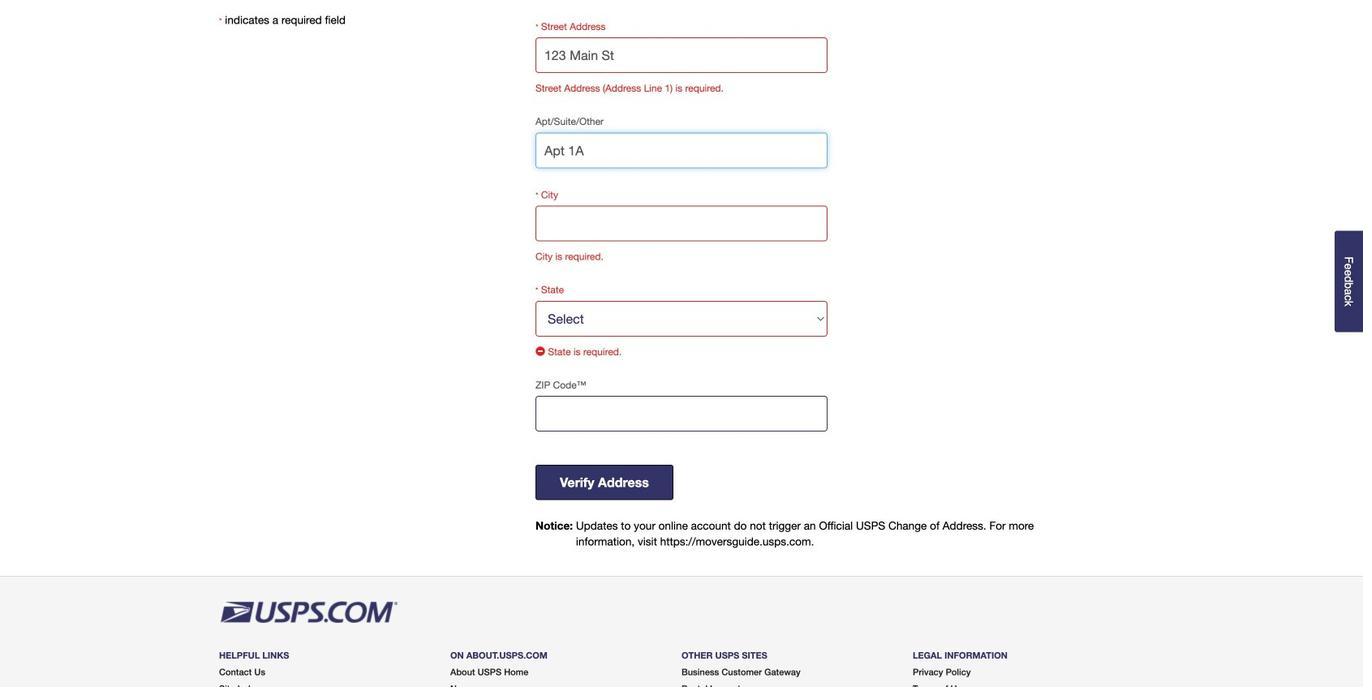 Task type: vqa. For each thing, say whether or not it's contained in the screenshot.
"tool tip" image
no



Task type: locate. For each thing, give the bounding box(es) containing it.
None text field
[[536, 37, 828, 73], [536, 133, 828, 168], [536, 396, 828, 432], [536, 37, 828, 73], [536, 133, 828, 168], [536, 396, 828, 432]]

minus sign image
[[536, 346, 545, 356]]

usps.com home. the profile of an eagle's head adjoining the words united states postal service are the two elements that are combined to form the corporate signature. image
[[219, 601, 398, 623]]

None text field
[[536, 206, 828, 241]]



